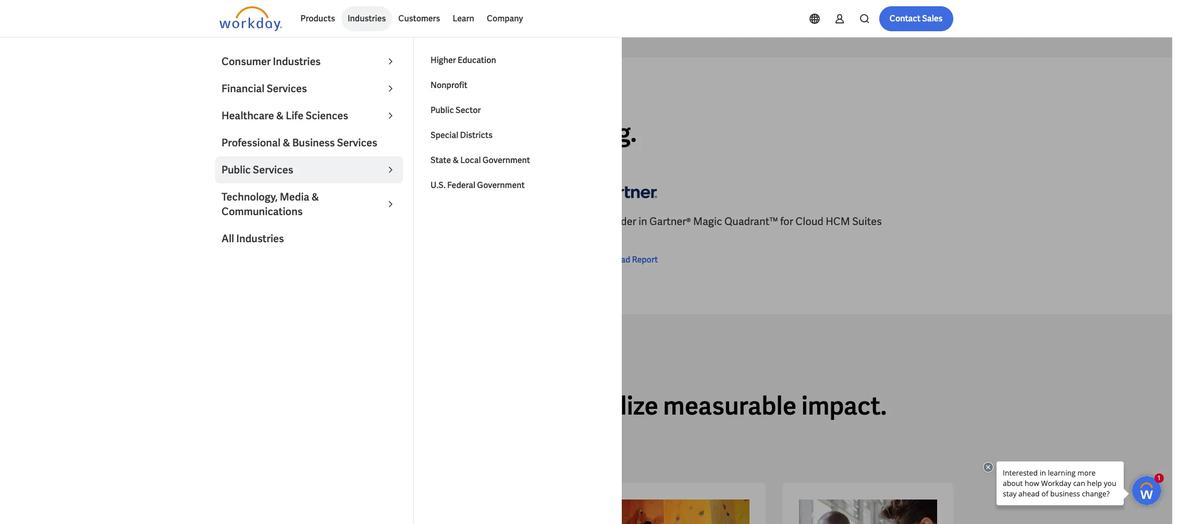 Task type: describe. For each thing, give the bounding box(es) containing it.
go to the homepage image
[[219, 6, 282, 31]]

education
[[458, 55, 496, 66]]

special districts
[[431, 130, 493, 141]]

a leader in finance, hr, and planning.
[[219, 117, 637, 149]]

1 vertical spatial government
[[477, 180, 525, 191]]

read report
[[611, 255, 658, 266]]

learn button
[[446, 6, 481, 31]]

leader
[[242, 117, 313, 149]]

all
[[433, 390, 460, 422]]

financial services button
[[215, 75, 403, 102]]

higher education link
[[424, 48, 612, 73]]

2 cloud from the left
[[796, 215, 824, 229]]

public sector link
[[424, 98, 612, 123]]

in for 2023
[[263, 215, 272, 229]]

learn
[[453, 13, 474, 24]]

financial
[[222, 82, 265, 95]]

nonprofit
[[431, 80, 468, 91]]

all
[[222, 232, 234, 246]]

u.s. federal government link
[[424, 173, 612, 198]]

contact sales
[[890, 13, 943, 24]]

higher education
[[431, 55, 496, 66]]

company button
[[481, 6, 529, 31]]

in for gartner®
[[639, 215, 647, 229]]

federal
[[447, 180, 475, 191]]

& for life
[[276, 109, 284, 122]]

a leader in 2023 gartner® magic quadrant™ for cloud erp for service- centric enterprises
[[219, 215, 550, 243]]

financial services
[[222, 82, 307, 95]]

technology, media & communications button
[[215, 183, 403, 225]]

communications
[[222, 205, 303, 218]]

contact
[[890, 13, 921, 24]]

districts
[[460, 130, 493, 141]]

all industries
[[222, 232, 284, 246]]

consumer industries
[[222, 55, 321, 68]]

a for a leader in 2023 gartner® magic quadrant™ for cloud erp for service- centric enterprises
[[219, 215, 226, 229]]

2 magic from the left
[[693, 215, 722, 229]]

impact.
[[801, 390, 887, 422]]

customers button
[[392, 6, 446, 31]]

hr,
[[439, 117, 479, 149]]

& for business
[[283, 136, 290, 150]]

2 for from the left
[[496, 215, 509, 229]]

gartner image for 2023
[[219, 177, 282, 206]]

technology, media & communications
[[222, 190, 319, 218]]

0 vertical spatial government
[[483, 155, 530, 166]]

consumer industries button
[[215, 48, 403, 75]]

gartner® inside a leader in 2023 gartner® magic quadrant™ for cloud erp for service- centric enterprises
[[299, 215, 340, 229]]

public for public sector
[[431, 105, 454, 116]]

& inside technology, media & communications
[[311, 190, 319, 204]]

2023
[[274, 215, 297, 229]]

magic inside a leader in 2023 gartner® magic quadrant™ for cloud erp for service- centric enterprises
[[343, 215, 372, 229]]

finance,
[[344, 117, 434, 149]]

a leader in gartner® magic quadrant™ for cloud hcm suites
[[594, 215, 882, 229]]

media
[[280, 190, 309, 204]]

state & local government
[[431, 155, 530, 166]]

industries
[[465, 390, 579, 422]]

services for financial services
[[267, 82, 307, 95]]

industries inside dropdown button
[[348, 13, 386, 24]]

products
[[301, 13, 335, 24]]

realize
[[584, 390, 658, 422]]

what
[[219, 92, 241, 101]]

services inside professional & business services link
[[337, 136, 377, 150]]

bdo canada image
[[799, 500, 937, 524]]

sciences
[[306, 109, 348, 122]]

products button
[[294, 6, 341, 31]]

business
[[292, 136, 335, 150]]

planning.
[[532, 117, 637, 149]]

and
[[484, 117, 527, 149]]



Task type: vqa. For each thing, say whether or not it's contained in the screenshot.
WHAT ANALYSTS SAY
yes



Task type: locate. For each thing, give the bounding box(es) containing it.
leader
[[229, 215, 261, 229], [604, 215, 636, 229]]

0 horizontal spatial gartner®
[[299, 215, 340, 229]]

technology,
[[222, 190, 278, 204]]

leader for a leader in 2023 gartner® magic quadrant™ for cloud erp for service- centric enterprises
[[229, 215, 261, 229]]

special districts link
[[424, 123, 612, 148]]

companies
[[219, 390, 348, 422]]

a
[[219, 117, 237, 149], [219, 215, 226, 229], [594, 215, 602, 229]]

higher
[[431, 55, 456, 66]]

&
[[276, 109, 284, 122], [283, 136, 290, 150], [453, 155, 459, 166], [311, 190, 319, 204]]

healthcare & life sciences
[[222, 109, 348, 122]]

industries down communications
[[236, 232, 284, 246]]

say
[[281, 92, 294, 101]]

measurable
[[663, 390, 797, 422]]

leader up centric
[[229, 215, 261, 229]]

for
[[430, 215, 443, 229], [496, 215, 509, 229], [780, 215, 793, 229]]

gartner®
[[299, 215, 340, 229], [650, 215, 691, 229]]

professional
[[222, 136, 281, 150]]

industries button
[[341, 6, 392, 31]]

0 horizontal spatial quadrant™
[[374, 215, 428, 229]]

industries for consumer industries
[[273, 55, 321, 68]]

1 horizontal spatial gartner image
[[594, 177, 657, 206]]

2 horizontal spatial in
[[639, 215, 647, 229]]

for down u.s.
[[430, 215, 443, 229]]

analysts
[[242, 92, 279, 101]]

a up all
[[219, 215, 226, 229]]

1 cloud from the left
[[445, 215, 473, 229]]

public up special
[[431, 105, 454, 116]]

industries up financial services dropdown button
[[273, 55, 321, 68]]

leader up read
[[604, 215, 636, 229]]

2 gartner® from the left
[[650, 215, 691, 229]]

services inside public services dropdown button
[[253, 163, 293, 177]]

1 horizontal spatial for
[[496, 215, 509, 229]]

public
[[431, 105, 454, 116], [222, 163, 251, 177]]

state & local government link
[[424, 148, 612, 173]]

hcm
[[826, 215, 850, 229]]

suites
[[852, 215, 882, 229]]

1 magic from the left
[[343, 215, 372, 229]]

2 gartner image from the left
[[594, 177, 657, 206]]

read report link
[[594, 254, 658, 267]]

cloud left hcm
[[796, 215, 824, 229]]

u.s.
[[431, 180, 446, 191]]

read
[[611, 255, 630, 266]]

government down state & local government link
[[477, 180, 525, 191]]

1 horizontal spatial gartner®
[[650, 215, 691, 229]]

leader for a leader in gartner® magic quadrant™ for cloud hcm suites
[[604, 215, 636, 229]]

& right media
[[311, 190, 319, 204]]

public for public services
[[222, 163, 251, 177]]

public services
[[222, 163, 293, 177]]

& down the 'healthcare & life sciences'
[[283, 136, 290, 150]]

u.s. federal government
[[431, 180, 525, 191]]

all industries link
[[215, 225, 403, 252]]

customers
[[398, 13, 440, 24]]

for right erp
[[496, 215, 509, 229]]

& left the life
[[276, 109, 284, 122]]

0 vertical spatial industries
[[348, 13, 386, 24]]

industries for all industries
[[236, 232, 284, 246]]

life
[[286, 109, 303, 122]]

1 horizontal spatial public
[[431, 105, 454, 116]]

cloud left erp
[[445, 215, 473, 229]]

government down and
[[483, 155, 530, 166]]

1 horizontal spatial in
[[318, 117, 339, 149]]

services for public services
[[253, 163, 293, 177]]

professional & business services
[[222, 136, 377, 150]]

0 horizontal spatial leader
[[229, 215, 261, 229]]

special
[[431, 130, 458, 141]]

enterprises
[[256, 230, 310, 243]]

quadrant™
[[374, 215, 428, 229], [724, 215, 778, 229]]

centric
[[219, 230, 254, 243]]

1 vertical spatial industries
[[273, 55, 321, 68]]

0 vertical spatial services
[[267, 82, 307, 95]]

for left hcm
[[780, 215, 793, 229]]

& right state
[[453, 155, 459, 166]]

public up technology,
[[222, 163, 251, 177]]

gartner image
[[219, 177, 282, 206], [594, 177, 657, 206]]

1 vertical spatial public
[[222, 163, 251, 177]]

a down the what
[[219, 117, 237, 149]]

0 horizontal spatial magic
[[343, 215, 372, 229]]

0 horizontal spatial gartner image
[[219, 177, 282, 206]]

2 quadrant™ from the left
[[724, 215, 778, 229]]

a up read report link
[[594, 215, 602, 229]]

industries
[[348, 13, 386, 24], [273, 55, 321, 68], [236, 232, 284, 246]]

public services button
[[215, 156, 403, 183]]

healthcare
[[222, 109, 274, 122]]

report
[[632, 255, 658, 266]]

2 vertical spatial services
[[253, 163, 293, 177]]

company
[[487, 13, 523, 24]]

a for a leader in gartner® magic quadrant™ for cloud hcm suites
[[594, 215, 602, 229]]

magic
[[343, 215, 372, 229], [693, 215, 722, 229]]

0 horizontal spatial in
[[263, 215, 272, 229]]

1 horizontal spatial leader
[[604, 215, 636, 229]]

state
[[431, 155, 451, 166]]

in for finance,
[[318, 117, 339, 149]]

professional & business services link
[[215, 129, 403, 156]]

public sector
[[431, 105, 481, 116]]

0 horizontal spatial public
[[222, 163, 251, 177]]

1 quadrant™ from the left
[[374, 215, 428, 229]]

1 vertical spatial services
[[337, 136, 377, 150]]

contact sales link
[[879, 6, 953, 31]]

cloud
[[445, 215, 473, 229], [796, 215, 824, 229]]

across
[[353, 390, 428, 422]]

3 for from the left
[[780, 215, 793, 229]]

cloud inside a leader in 2023 gartner® magic quadrant™ for cloud erp for service- centric enterprises
[[445, 215, 473, 229]]

2 leader from the left
[[604, 215, 636, 229]]

leader inside a leader in 2023 gartner® magic quadrant™ for cloud erp for service- centric enterprises
[[229, 215, 261, 229]]

in
[[318, 117, 339, 149], [263, 215, 272, 229], [639, 215, 647, 229]]

0 horizontal spatial for
[[430, 215, 443, 229]]

nonprofit link
[[424, 73, 612, 98]]

2 horizontal spatial for
[[780, 215, 793, 229]]

1 gartner® from the left
[[299, 215, 340, 229]]

services up technology, media & communications
[[253, 163, 293, 177]]

a for a leader in finance, hr, and planning.
[[219, 117, 237, 149]]

0 horizontal spatial cloud
[[445, 215, 473, 229]]

1 horizontal spatial cloud
[[796, 215, 824, 229]]

services inside financial services dropdown button
[[267, 82, 307, 95]]

quadrant™ inside a leader in 2023 gartner® magic quadrant™ for cloud erp for service- centric enterprises
[[374, 215, 428, 229]]

services up the 'healthcare & life sciences'
[[267, 82, 307, 95]]

& for local
[[453, 155, 459, 166]]

industries inside dropdown button
[[273, 55, 321, 68]]

local
[[460, 155, 481, 166]]

gartner image for gartner®
[[594, 177, 657, 206]]

service-
[[512, 215, 550, 229]]

what analysts say
[[219, 92, 294, 101]]

0 vertical spatial public
[[431, 105, 454, 116]]

erp
[[475, 215, 494, 229]]

1 horizontal spatial magic
[[693, 215, 722, 229]]

in inside a leader in 2023 gartner® magic quadrant™ for cloud erp for service- centric enterprises
[[263, 215, 272, 229]]

gartner® right 2023
[[299, 215, 340, 229]]

industries right products
[[348, 13, 386, 24]]

services down the 'sciences'
[[337, 136, 377, 150]]

1 for from the left
[[430, 215, 443, 229]]

public inside dropdown button
[[222, 163, 251, 177]]

1 leader from the left
[[229, 215, 261, 229]]

companies across all industries realize measurable impact.
[[219, 390, 887, 422]]

services
[[267, 82, 307, 95], [337, 136, 377, 150], [253, 163, 293, 177]]

sector
[[456, 105, 481, 116]]

consumer
[[222, 55, 271, 68]]

2 vertical spatial industries
[[236, 232, 284, 246]]

1 horizontal spatial quadrant™
[[724, 215, 778, 229]]

& inside dropdown button
[[276, 109, 284, 122]]

sales
[[922, 13, 943, 24]]

learn all the successes life time fitness achieved with workday. image
[[611, 500, 749, 524]]

a inside a leader in 2023 gartner® magic quadrant™ for cloud erp for service- centric enterprises
[[219, 215, 226, 229]]

government
[[483, 155, 530, 166], [477, 180, 525, 191]]

healthcare & life sciences button
[[215, 102, 403, 129]]

gartner® up report
[[650, 215, 691, 229]]

1 gartner image from the left
[[219, 177, 282, 206]]



